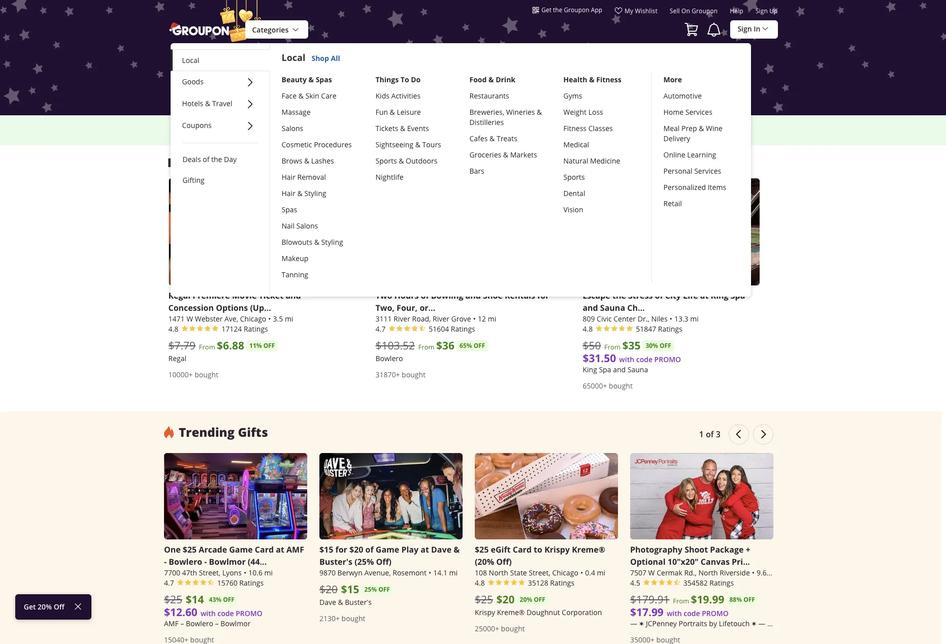 Task type: locate. For each thing, give the bounding box(es) containing it.
0 vertical spatial spa
[[731, 290, 745, 301]]

& for cafes & treats
[[490, 133, 495, 143]]

shop all
[[312, 53, 340, 63]]

save for travel,
[[655, 121, 669, 129]]

prep
[[586, 121, 600, 129], [682, 123, 697, 133]]

cermak
[[657, 568, 682, 578]]

more. down decor,
[[696, 131, 714, 139]]

the left stress on the top
[[612, 290, 626, 301]]

0 vertical spatial sports
[[376, 156, 397, 165]]

43% off
[[209, 595, 235, 604]]

1 vertical spatial bowlero
[[169, 556, 202, 567]]

1 off) from the left
[[376, 556, 392, 567]]

services down automotive link
[[686, 107, 712, 117]]

at inside escape the stress of city life at king spa and sauna ch... 809 civic center dr., niles • 13.3 mi
[[700, 290, 709, 301]]

code for $31.50
[[636, 354, 653, 364]]

deals inside $17.99 with code promo — ✶ jcpenney portraits by lifetouch ✶ — seasonal photography session deals
[[871, 619, 889, 628]]

spa inside $31.50 with code promo king spa and sauna
[[599, 365, 611, 374]]

off) up 'avenue,'
[[376, 556, 392, 567]]

2 horizontal spatial more.
[[696, 131, 714, 139]]

vision
[[564, 204, 583, 214]]

0 horizontal spatial krispy
[[475, 608, 495, 617]]

& inside 'link'
[[503, 150, 508, 159]]

styling down removal
[[304, 188, 326, 198]]

regal down $7.79
[[168, 353, 186, 363]]

photography left session
[[799, 619, 842, 628]]

1 hair from the top
[[282, 172, 296, 182]]

& inside "$15 for $20 of game play at dave & buster's (25% off) 9870 berwyn avenue, rosemont • 14.1 mi"
[[454, 544, 460, 555]]

home services
[[664, 107, 712, 117]]

1 horizontal spatial —
[[758, 619, 766, 628]]

0 horizontal spatial spa
[[599, 365, 611, 374]]

sightseeing & tours link
[[376, 136, 457, 153]]

0 vertical spatial bowlero
[[376, 353, 403, 363]]

off) down egift
[[496, 556, 512, 567]]

holidays
[[394, 121, 420, 129]]

bowlmor up lyons
[[209, 556, 246, 567]]

- down 'arcade'
[[204, 556, 207, 567]]

with for $12.60
[[201, 609, 216, 618]]

• inside two hours of bowling and shoe rentals for two, four, or... 3111 river road, river grove • 12 mi
[[473, 314, 476, 323]]

1 vertical spatial for
[[537, 290, 549, 301]]

0 horizontal spatial w
[[186, 314, 193, 323]]

bowlero inside one $25 arcade game card at amf - bowlero - bowlmor (44... 7700 47th street, lyons • 10.6 mi
[[169, 556, 202, 567]]

0 horizontal spatial save
[[451, 121, 465, 129]]

code
[[636, 354, 653, 364], [218, 609, 234, 618], [684, 609, 700, 618]]

king right life
[[711, 290, 729, 301]]

code down 43% off in the bottom of the page
[[218, 609, 234, 618]]

search groupon search field containing chicago, il
[[290, 47, 656, 115]]

1 horizontal spatial $15
[[341, 582, 359, 597]]

0 vertical spatial buster's
[[319, 556, 353, 567]]

1 — from the left
[[630, 619, 637, 628]]

north up 354582 ratings
[[699, 568, 718, 578]]

off) inside $25 egift card to krispy kreme® (20% off) 108 north state street, chicago • 0.4 mi
[[496, 556, 512, 567]]

$12.60
[[164, 605, 198, 620]]

sports
[[376, 156, 397, 165], [564, 172, 585, 182]]

$25 up (20%
[[475, 544, 489, 555]]

1 game from the left
[[229, 544, 253, 555]]

$20 down 9870
[[319, 582, 338, 596]]

stress
[[628, 290, 653, 301]]

game inside one $25 arcade game card at amf - bowlero - bowlmor (44... 7700 47th street, lyons • 10.6 mi
[[229, 544, 253, 555]]

styling down the nail salons link
[[321, 237, 343, 247]]

& for hair & styling
[[297, 188, 303, 198]]

kreme® inside $25 egift card to krispy kreme® (20% off) 108 north state street, chicago • 0.4 mi
[[572, 544, 605, 555]]

1 horizontal spatial –
[[215, 619, 219, 628]]

1 horizontal spatial sign
[[756, 7, 768, 15]]

code inside $17.99 with code promo — ✶ jcpenney portraits by lifetouch ✶ — seasonal photography session deals
[[684, 609, 700, 618]]

& up 2130+ bought on the left
[[338, 597, 343, 607]]

1 vertical spatial spa
[[599, 365, 611, 374]]

from left the $35
[[604, 342, 621, 351]]

$20 up (25%
[[349, 544, 363, 555]]

deals right session
[[871, 619, 889, 628]]

1 horizontal spatial river
[[433, 314, 449, 323]]

and inside two hours of bowling and shoe rentals for two, four, or... 3111 river road, river grove • 12 mi
[[466, 290, 481, 301]]

0 horizontal spatial sign
[[738, 24, 752, 34]]

sightseeing & tours
[[376, 139, 441, 149]]

•
[[268, 314, 271, 323], [473, 314, 476, 323], [670, 314, 672, 323], [244, 568, 246, 578], [429, 568, 431, 578], [581, 568, 583, 578], [752, 568, 755, 578]]

0 horizontal spatial river
[[394, 314, 410, 323]]

1 horizontal spatial deals
[[871, 619, 889, 628]]

home services link
[[664, 104, 739, 120]]

1471
[[168, 314, 185, 323]]

the inside button
[[553, 6, 562, 14]]

groceries
[[470, 150, 501, 159]]

0 vertical spatial for
[[601, 121, 610, 129]]

0 horizontal spatial the
[[211, 154, 222, 164]]

trending
[[302, 154, 350, 171]]

2 north from the left
[[699, 568, 718, 578]]

0 vertical spatial krispy
[[545, 544, 570, 555]]

with down 43%
[[201, 609, 216, 618]]

& inside holidays are here! save on gifts, activities, flowers & more.
[[548, 121, 552, 129]]

mi right "3.5" on the left of page
[[285, 314, 293, 323]]

get for get the groupon app
[[542, 6, 552, 14]]

$20 inside "$15 for $20 of game play at dave & buster's (25% off) 9870 berwyn avenue, rosemont • 14.1 mi"
[[349, 544, 363, 555]]

get the groupon app
[[542, 6, 602, 14]]

king
[[711, 290, 729, 301], [583, 365, 597, 374]]

sell
[[670, 7, 680, 15]]

get inside get 10% off activities, beauty, and more. promo
[[203, 121, 213, 129]]

0.4
[[585, 568, 595, 578]]

0 horizontal spatial —
[[630, 619, 637, 628]]

fun & leisure link
[[376, 104, 457, 120]]

1 north from the left
[[489, 568, 508, 578]]

prep inside the meal prep & wine delivery
[[682, 123, 697, 133]]

1 vertical spatial get
[[203, 121, 213, 129]]

activities,
[[240, 121, 270, 129]]

2 horizontal spatial at
[[700, 290, 709, 301]]

0 horizontal spatial prep
[[586, 121, 600, 129]]

& left wine
[[699, 123, 704, 133]]

0 horizontal spatial photography
[[630, 544, 683, 555]]

spas
[[316, 74, 332, 84], [282, 204, 297, 214]]

on inside holidays are here! save on gifts, activities, flowers & more.
[[466, 121, 474, 129]]

off up krispy kreme® doughnut corporation
[[534, 595, 545, 604]]

0 horizontal spatial more.
[[309, 121, 327, 129]]

1 card from the left
[[255, 544, 274, 555]]

2 - from the left
[[204, 556, 207, 567]]

face & skin care
[[282, 91, 336, 100]]

of inside two hours of bowling and shoe rentals for two, four, or... 3111 river road, river grove • 12 mi
[[421, 290, 429, 301]]

& left travel at the top left of page
[[205, 99, 210, 108]]

niles
[[651, 314, 668, 323]]

1 horizontal spatial 4.8
[[475, 578, 485, 588]]

krispy
[[545, 544, 570, 555], [475, 608, 495, 617]]

spa up 65000+ bought
[[599, 365, 611, 374]]

promo down 15760 ratings
[[236, 609, 262, 618]]

spa inside escape the stress of city life at king spa and sauna ch... 809 civic center dr., niles • 13.3 mi
[[731, 290, 745, 301]]

and left "shoe"
[[466, 290, 481, 301]]

help
[[730, 7, 743, 15]]

1 river from the left
[[394, 314, 410, 323]]

Search Groupon search field
[[290, 47, 656, 115], [290, 78, 656, 99]]

7700
[[164, 568, 180, 578]]

here's
[[224, 154, 259, 171]]

salons link
[[282, 120, 363, 136]]

sign left up
[[756, 7, 768, 15]]

save inside 'prep for thanksgiving! save on home decor, cleaning products, travel, florals & more.'
[[655, 121, 669, 129]]

0 horizontal spatial get
[[24, 602, 36, 612]]

• left 14.1
[[429, 568, 431, 578]]

0 vertical spatial kreme®
[[572, 544, 605, 555]]

at for $20
[[421, 544, 429, 555]]

2 off) from the left
[[496, 556, 512, 567]]

1 horizontal spatial north
[[699, 568, 718, 578]]

$20 left 20% off
[[497, 592, 515, 607]]

on right sell
[[682, 7, 690, 15]]

off right 30%
[[660, 341, 671, 350]]

& left the tours
[[415, 139, 421, 149]]

regal inside regal premiere movie ticket and concession options (up... 1471 w webster ave, chicago • 3.5 mi
[[168, 290, 191, 301]]

promo down 30% off at the bottom of page
[[654, 354, 681, 364]]

card
[[255, 544, 274, 555], [513, 544, 532, 555]]

and inside escape the stress of city life at king spa and sauna ch... 809 civic center dr., niles • 13.3 mi
[[583, 302, 598, 313]]

ratings up 11%
[[244, 324, 268, 334]]

products,
[[617, 131, 646, 139]]

bought for $103.52
[[402, 370, 426, 379]]

groupon inside button
[[564, 6, 590, 14]]

1 horizontal spatial get
[[203, 121, 213, 129]]

0 horizontal spatial on
[[466, 121, 474, 129]]

4.8 down 1471
[[168, 324, 178, 334]]

from left $36
[[418, 342, 435, 351]]

2 street, from the left
[[529, 568, 550, 578]]

the inside categories element
[[211, 154, 222, 164]]

with inside $17.99 with code promo — ✶ jcpenney portraits by lifetouch ✶ — seasonal photography session deals
[[667, 609, 682, 618]]

0 vertical spatial off
[[229, 121, 239, 129]]

0 horizontal spatial dave
[[319, 597, 336, 607]]

breweries,
[[470, 107, 504, 117]]

get inside button
[[542, 6, 552, 14]]

1 horizontal spatial 4.7
[[376, 324, 386, 334]]

street, inside one $25 arcade game card at amf - bowlero - bowlmor (44... 7700 47th street, lyons • 10.6 mi
[[199, 568, 221, 578]]

2 – from the left
[[215, 619, 219, 628]]

& for dave & buster's
[[338, 597, 343, 607]]

2 save from the left
[[655, 121, 669, 129]]

0 vertical spatial chicago
[[240, 314, 266, 323]]

ratings for to
[[550, 578, 575, 588]]

sauna inside $31.50 with code promo king spa and sauna
[[628, 365, 648, 374]]

for inside 'prep for thanksgiving! save on home decor, cleaning products, travel, florals & more.'
[[601, 121, 610, 129]]

hair
[[282, 172, 296, 182], [282, 188, 296, 198]]

w inside photography shoot package + optional 10"x20" canvas pri... 7507 w cermak rd., north riverside • 9.6 mi
[[648, 568, 655, 578]]

1 vertical spatial 4.7
[[164, 578, 174, 588]]

home
[[664, 107, 684, 117]]

services for home services
[[686, 107, 712, 117]]

3
[[716, 429, 721, 440]]

local up the beauty
[[282, 51, 305, 64]]

retail link
[[664, 195, 739, 212]]

tanning
[[282, 269, 308, 279]]

bowlero up "47th"
[[169, 556, 202, 567]]

and
[[296, 121, 308, 129], [286, 290, 301, 301], [466, 290, 481, 301], [583, 302, 598, 313], [613, 365, 626, 374]]

chicago for $7.79
[[240, 314, 266, 323]]

with down from $35
[[619, 354, 634, 364]]

4.8 for $25
[[475, 578, 485, 588]]

card left to
[[513, 544, 532, 555]]

krispy inside $25 egift card to krispy kreme® (20% off) 108 north state street, chicago • 0.4 mi
[[545, 544, 570, 555]]

w inside regal premiere movie ticket and concession options (up... 1471 w webster ave, chicago • 3.5 mi
[[186, 314, 193, 323]]

0 horizontal spatial $20
[[319, 582, 338, 596]]

goods button
[[170, 71, 269, 93]]

code for $12.60
[[218, 609, 234, 618]]

chicago down (up...
[[240, 314, 266, 323]]

0 horizontal spatial north
[[489, 568, 508, 578]]

0 vertical spatial fitness
[[596, 74, 622, 84]]

2 vertical spatial the
[[612, 290, 626, 301]]

services inside 'link'
[[694, 166, 721, 176]]

weight loss
[[564, 107, 603, 117]]

categories
[[252, 25, 289, 35]]

& up flowers
[[537, 107, 542, 117]]

code inside $12.60 with code promo amf – bowlero – bowlmor
[[218, 609, 234, 618]]

and down tanning
[[286, 290, 301, 301]]

dave up 2130+ in the bottom of the page
[[319, 597, 336, 607]]

0 horizontal spatial chicago
[[240, 314, 266, 323]]

street, up 35128
[[529, 568, 550, 578]]

king up 65000+
[[583, 365, 597, 374]]

promo up by in the bottom of the page
[[702, 609, 729, 618]]

88%
[[730, 595, 742, 604]]

sign inside button
[[738, 24, 752, 34]]

lifetouch
[[719, 619, 750, 628]]

hair down what's
[[282, 172, 296, 182]]

(up...
[[250, 302, 271, 313]]

north inside $25 egift card to krispy kreme® (20% off) 108 north state street, chicago • 0.4 mi
[[489, 568, 508, 578]]

0 vertical spatial get
[[542, 6, 552, 14]]

salons down massage
[[282, 123, 303, 133]]

sports up dental
[[564, 172, 585, 182]]

on for prep for thanksgiving! save on home decor, cleaning products, travel, florals & more.
[[671, 121, 679, 129]]

on
[[682, 7, 690, 15], [466, 121, 474, 129], [671, 121, 679, 129]]

chicago inside regal premiere movie ticket and concession options (up... 1471 w webster ave, chicago • 3.5 mi
[[240, 314, 266, 323]]

off right 88%
[[744, 595, 755, 604]]

mi right 12
[[488, 314, 496, 323]]

2 horizontal spatial on
[[682, 7, 690, 15]]

0 horizontal spatial -
[[164, 556, 167, 567]]

$15 inside "$15 for $20 of game play at dave & buster's (25% off) 9870 berwyn avenue, rosemont • 14.1 mi"
[[319, 544, 333, 555]]

photography inside $17.99 with code promo — ✶ jcpenney portraits by lifetouch ✶ — seasonal photography session deals
[[799, 619, 842, 628]]

0 vertical spatial 4.7
[[376, 324, 386, 334]]

are
[[422, 121, 432, 129]]

1 vertical spatial $15
[[341, 582, 359, 597]]

photography inside photography shoot package + optional 10"x20" canvas pri... 7507 w cermak rd., north riverside • 9.6 mi
[[630, 544, 683, 555]]

4.7 down 3111
[[376, 324, 386, 334]]

ratings down riverside
[[710, 578, 734, 588]]

1 horizontal spatial card
[[513, 544, 532, 555]]

activities
[[391, 91, 421, 100]]

off for 10%
[[229, 121, 239, 129]]

health
[[564, 74, 587, 84]]

2 card from the left
[[513, 544, 532, 555]]

cafes & treats link
[[470, 130, 551, 147]]

to
[[401, 74, 409, 84]]

mi inside escape the stress of city life at king spa and sauna ch... 809 civic center dr., niles • 13.3 mi
[[690, 314, 699, 323]]

mi right the 9.6
[[769, 568, 777, 578]]

1 horizontal spatial sports
[[564, 172, 585, 182]]

more. down gifts,
[[464, 131, 482, 139]]

for inside "$15 for $20 of game play at dave & buster's (25% off) 9870 berwyn avenue, rosemont • 14.1 mi"
[[335, 544, 347, 555]]

for up berwyn
[[335, 544, 347, 555]]

1 horizontal spatial with
[[619, 354, 634, 364]]

groceries & markets link
[[470, 147, 551, 163]]

rentals
[[505, 290, 535, 301]]

1 horizontal spatial king
[[711, 290, 729, 301]]

of left the city
[[655, 290, 663, 301]]

local inside button
[[182, 55, 199, 65]]

kreme® up 0.4
[[572, 544, 605, 555]]

1 vertical spatial hair
[[282, 188, 296, 198]]

0 horizontal spatial $15
[[319, 544, 333, 555]]

chicago for $25
[[552, 568, 578, 578]]

1 horizontal spatial fitness
[[596, 74, 622, 84]]

hair inside 'hair removal' "link"
[[282, 172, 296, 182]]

prep down loss
[[586, 121, 600, 129]]

hair for hair removal
[[282, 172, 296, 182]]

spas up face & skin care link
[[316, 74, 332, 84]]

off right 11%
[[263, 341, 275, 350]]

0 vertical spatial bowlmor
[[209, 556, 246, 567]]

bowlero inside $103.52 from $36 65% off bowlero
[[376, 353, 403, 363]]

& for brows & lashes
[[304, 156, 309, 165]]

lyons
[[222, 568, 242, 578]]

1 street, from the left
[[199, 568, 221, 578]]

from inside $103.52 from $36 65% off bowlero
[[418, 342, 435, 351]]

for down the "weight loss" link
[[601, 121, 610, 129]]

cafes & treats
[[470, 133, 517, 143]]

4.8 down 108
[[475, 578, 485, 588]]

more. inside holidays are here! save on gifts, activities, flowers & more.
[[464, 131, 482, 139]]

with inside $31.50 with code promo king spa and sauna
[[619, 354, 634, 364]]

tickets & events link
[[376, 120, 457, 136]]

things
[[376, 74, 399, 84]]

north right 108
[[489, 568, 508, 578]]

• inside $25 egift card to krispy kreme® (20% off) 108 north state street, chicago • 0.4 mi
[[581, 568, 583, 578]]

chicago inside $25 egift card to krispy kreme® (20% off) 108 north state street, chicago • 0.4 mi
[[552, 568, 578, 578]]

• left 0.4
[[581, 568, 583, 578]]

1 vertical spatial spas
[[282, 204, 297, 214]]

0 horizontal spatial code
[[218, 609, 234, 618]]

photography up optional
[[630, 544, 683, 555]]

bowlero down $103.52
[[376, 353, 403, 363]]

mi right the 10.6
[[264, 568, 273, 578]]

2 game from the left
[[376, 544, 399, 555]]

1 vertical spatial kreme®
[[497, 608, 525, 617]]

1 horizontal spatial street,
[[529, 568, 550, 578]]

bought right 10000+
[[195, 370, 218, 379]]

w
[[186, 314, 193, 323], [648, 568, 655, 578]]

1 horizontal spatial prep
[[682, 123, 697, 133]]

0 horizontal spatial off)
[[376, 556, 392, 567]]

0 horizontal spatial 4.7
[[164, 578, 174, 588]]

bowlmor down 43% off in the bottom of the page
[[221, 619, 251, 628]]

$15
[[319, 544, 333, 555], [341, 582, 359, 597]]

vision link
[[564, 201, 645, 218]]

street, right "47th"
[[199, 568, 221, 578]]

brows
[[282, 156, 302, 165]]

off for — ✶ jcpenney portraits by lifetouch ✶ — seasonal photography session deals
[[744, 595, 755, 604]]

groceries & markets
[[470, 150, 537, 159]]

get for get 10% off activities, beauty, and more. promo
[[203, 121, 213, 129]]

1 vertical spatial photography
[[799, 619, 842, 628]]

with
[[619, 354, 634, 364], [201, 609, 216, 618], [667, 609, 682, 618]]

1 vertical spatial bowlmor
[[221, 619, 251, 628]]

sightseeing
[[376, 139, 413, 149]]

1 horizontal spatial spa
[[731, 290, 745, 301]]

2 horizontal spatial get
[[542, 6, 552, 14]]

and inside $31.50 with code promo king spa and sauna
[[613, 365, 626, 374]]

1 horizontal spatial save
[[655, 121, 669, 129]]

here!
[[433, 121, 449, 129]]

krispy right to
[[545, 544, 570, 555]]

bought down dave & buster's on the left of page
[[342, 614, 365, 623]]

services for personal services
[[694, 166, 721, 176]]

meal
[[664, 123, 680, 133]]

sign in button
[[731, 20, 778, 39]]

1 vertical spatial sauna
[[628, 365, 648, 374]]

save inside holidays are here! save on gifts, activities, flowers & more.
[[451, 121, 465, 129]]

1 vertical spatial krispy
[[475, 608, 495, 617]]

— left jcpenney
[[630, 619, 637, 628]]

2 hair from the top
[[282, 188, 296, 198]]

at for stress
[[700, 290, 709, 301]]

4.8 for $50
[[583, 324, 593, 334]]

1 vertical spatial styling
[[321, 237, 343, 247]]

health & fitness link
[[564, 71, 645, 88]]

• left 13.3
[[670, 314, 672, 323]]

43%
[[209, 595, 221, 604]]

(25%
[[355, 556, 374, 567]]

2 ✶ from the left
[[752, 619, 757, 628]]

fitness up gyms link
[[596, 74, 622, 84]]

0 vertical spatial styling
[[304, 188, 326, 198]]

code inside $31.50 with code promo king spa and sauna
[[636, 354, 653, 364]]

nail
[[282, 221, 295, 230]]

1 save from the left
[[451, 121, 465, 129]]

sauna
[[600, 302, 625, 313], [628, 365, 648, 374]]

save up travel,
[[655, 121, 669, 129]]

hair & styling
[[282, 188, 326, 198]]

0 vertical spatial spas
[[316, 74, 332, 84]]

sports for sports
[[564, 172, 585, 182]]

river
[[394, 314, 410, 323], [433, 314, 449, 323]]

0 horizontal spatial card
[[255, 544, 274, 555]]

off for king spa and sauna
[[660, 341, 671, 350]]

1 horizontal spatial more.
[[464, 131, 482, 139]]

1 vertical spatial w
[[648, 568, 655, 578]]

1 horizontal spatial code
[[636, 354, 653, 364]]

1 vertical spatial off
[[54, 602, 64, 612]]

with inside $12.60 with code promo amf – bowlero – bowlmor
[[201, 609, 216, 618]]

7507
[[630, 568, 647, 578]]

mi right 14.1
[[449, 568, 458, 578]]

1 regal from the top
[[168, 290, 191, 301]]

code up portraits
[[684, 609, 700, 618]]

promo inside $17.99 with code promo — ✶ jcpenney portraits by lifetouch ✶ — seasonal photography session deals
[[702, 609, 729, 618]]

0 vertical spatial deals
[[183, 154, 201, 164]]

& right cafes
[[490, 133, 495, 143]]

categories element
[[170, 43, 751, 296]]

& for sports & outdoors
[[399, 156, 404, 165]]

hair inside hair & styling link
[[282, 188, 296, 198]]

& inside button
[[205, 99, 210, 108]]

4.7 for $25
[[164, 578, 174, 588]]

w for $7.79
[[186, 314, 193, 323]]

0 horizontal spatial sports
[[376, 156, 397, 165]]

bought right the 25000+
[[501, 624, 525, 633]]

off for 20%
[[54, 602, 64, 612]]

salons
[[282, 123, 303, 133], [296, 221, 318, 230]]

bought for $7.79
[[195, 370, 218, 379]]

mi inside one $25 arcade game card at amf - bowlero - bowlmor (44... 7700 47th street, lyons • 10.6 mi
[[264, 568, 273, 578]]

ratings
[[244, 324, 268, 334], [451, 324, 475, 334], [658, 324, 682, 334], [239, 578, 264, 588], [550, 578, 575, 588], [710, 578, 734, 588]]

& up skin
[[309, 74, 314, 84]]

skin
[[306, 91, 319, 100]]

& down treats
[[503, 150, 508, 159]]

& inside breweries, wineries & distilleries
[[537, 107, 542, 117]]

1 horizontal spatial krispy
[[545, 544, 570, 555]]

package
[[710, 544, 744, 555]]

the inside escape the stress of city life at king spa and sauna ch... 809 civic center dr., niles • 13.3 mi
[[612, 290, 626, 301]]

and inside get 10% off activities, beauty, and more. promo
[[296, 121, 308, 129]]

my
[[625, 7, 633, 15]]

river up 51604
[[433, 314, 449, 323]]

from left $6.88
[[199, 342, 215, 351]]

2130+
[[319, 614, 340, 623]]

amf inside $12.60 with code promo amf – bowlero – bowlmor
[[164, 619, 179, 628]]

hair for hair & styling
[[282, 188, 296, 198]]

styling for blowouts & styling
[[321, 237, 343, 247]]

buster's up 9870
[[319, 556, 353, 567]]

0 horizontal spatial local
[[182, 55, 199, 65]]

1 vertical spatial deals
[[871, 619, 889, 628]]

regal up 'concession'
[[168, 290, 191, 301]]

2 vertical spatial bowlero
[[186, 619, 213, 628]]

on up the florals
[[671, 121, 679, 129]]

1 vertical spatial sign
[[738, 24, 752, 34]]

0 vertical spatial photography
[[630, 544, 683, 555]]

sign in
[[738, 24, 761, 34]]

1 horizontal spatial on
[[671, 121, 679, 129]]

hotels & travel button
[[170, 93, 269, 115]]

4.7 down 7700
[[164, 578, 174, 588]]

2 vertical spatial get
[[24, 602, 36, 612]]

state
[[510, 568, 527, 578]]

2 regal from the top
[[168, 353, 186, 363]]

0 vertical spatial king
[[711, 290, 729, 301]]

1 - from the left
[[164, 556, 167, 567]]

& for hotels & travel
[[205, 99, 210, 108]]

off right 25%
[[378, 585, 390, 594]]

& down home
[[690, 131, 695, 139]]

gyms link
[[564, 88, 645, 104]]

& left skin
[[298, 91, 304, 100]]

premiere
[[193, 290, 230, 301]]

0 horizontal spatial game
[[229, 544, 253, 555]]

1 vertical spatial king
[[583, 365, 597, 374]]

10000+ bought
[[168, 370, 218, 379]]

save right here!
[[451, 121, 465, 129]]

& for beauty & spas
[[309, 74, 314, 84]]

promo inside $12.60 with code promo amf – bowlero – bowlmor
[[236, 609, 262, 618]]

0 horizontal spatial at
[[276, 544, 284, 555]]

1 search groupon search field from the top
[[290, 47, 656, 115]]

off for 2130+ bought
[[378, 585, 390, 594]]

at inside "$15 for $20 of game play at dave & buster's (25% off) 9870 berwyn avenue, rosemont • 14.1 mi"
[[421, 544, 429, 555]]

from down 354582
[[673, 596, 689, 606]]

game up the (44...
[[229, 544, 253, 555]]



Task type: vqa. For each thing, say whether or not it's contained in the screenshot.
Viewed on the right top of the page
no



Task type: describe. For each thing, give the bounding box(es) containing it.
save for more.
[[451, 121, 465, 129]]

online learning link
[[664, 147, 739, 163]]

ratings for game
[[239, 578, 264, 588]]

& inside the meal prep & wine delivery
[[699, 123, 704, 133]]

of inside "$15 for $20 of game play at dave & buster's (25% off) 9870 berwyn avenue, rosemont • 14.1 mi"
[[365, 544, 374, 555]]

1 vertical spatial dave
[[319, 597, 336, 607]]

sell on groupon link
[[670, 7, 718, 19]]

promo for $31.50
[[654, 354, 681, 364]]

local link
[[182, 55, 199, 65]]

shoot
[[685, 544, 708, 555]]

styling for hair & styling
[[304, 188, 326, 198]]

more. inside get 10% off activities, beauty, and more. promo
[[309, 121, 327, 129]]

up
[[770, 7, 778, 15]]

9.6
[[757, 568, 767, 578]]

get for get 20% off
[[24, 602, 36, 612]]

regal inside $7.79 from $6.88 11% off regal
[[168, 353, 186, 363]]

13.3
[[674, 314, 689, 323]]

0 horizontal spatial 20%
[[38, 602, 52, 612]]

$103.52 from $36 65% off bowlero
[[376, 338, 485, 363]]

food
[[470, 74, 487, 84]]

bought for $20
[[342, 614, 365, 623]]

card inside $25 egift card to krispy kreme® (20% off) 108 north state street, chicago • 0.4 mi
[[513, 544, 532, 555]]

there,
[[184, 154, 222, 171]]

promo for $17.99
[[702, 609, 729, 618]]

of inside categories element
[[203, 154, 209, 164]]

& for tickets & events
[[400, 123, 405, 133]]

items
[[708, 182, 726, 192]]

buster's inside "$15 for $20 of game play at dave & buster's (25% off) 9870 berwyn avenue, rosemont • 14.1 mi"
[[319, 556, 353, 567]]

sign for sign up
[[756, 7, 768, 15]]

center
[[614, 314, 636, 323]]

gyms
[[564, 91, 582, 100]]

game inside "$15 for $20 of game play at dave & buster's (25% off) 9870 berwyn avenue, rosemont • 14.1 mi"
[[376, 544, 399, 555]]

from inside $7.79 from $6.88 11% off regal
[[199, 342, 215, 351]]

sports & outdoors link
[[376, 153, 457, 169]]

breweries, wineries & distilleries
[[470, 107, 542, 127]]

medical
[[564, 139, 589, 149]]

$15 for $15 for $20 of game play at dave & buster's (25% off) 9870 berwyn avenue, rosemont • 14.1 mi
[[319, 544, 333, 555]]

1
[[699, 429, 704, 440]]

lashes
[[311, 156, 334, 165]]

from inside from $19.99
[[673, 596, 689, 606]]

mi inside $25 egift card to krispy kreme® (20% off) 108 north state street, chicago • 0.4 mi
[[597, 568, 605, 578]]

retail
[[664, 198, 682, 208]]

cosmetic procedures link
[[282, 136, 363, 153]]

canvas
[[701, 556, 730, 567]]

notifications inbox image
[[706, 21, 722, 38]]

bowlmor inside $12.60 with code promo amf – bowlero – bowlmor
[[221, 619, 251, 628]]

bowling
[[431, 290, 463, 301]]

108
[[475, 568, 487, 578]]

off for amf – bowlero – bowlmor
[[223, 595, 235, 604]]

beauty,
[[272, 121, 295, 129]]

1 horizontal spatial local
[[282, 51, 305, 64]]

off inside $103.52 from $36 65% off bowlero
[[474, 341, 485, 350]]

fun & leisure
[[376, 107, 421, 117]]

wine
[[706, 123, 723, 133]]

sports for sports & outdoors
[[376, 156, 397, 165]]

online
[[664, 150, 685, 159]]

1 vertical spatial salons
[[296, 221, 318, 230]]

promo inside get 10% off activities, beauty, and more. promo
[[269, 131, 292, 139]]

groupon for the
[[564, 6, 590, 14]]

$50
[[583, 338, 601, 352]]

& for blowouts & styling
[[314, 237, 319, 247]]

1 vertical spatial buster's
[[345, 597, 372, 607]]

card inside one $25 arcade game card at amf - bowlero - bowlmor (44... 7700 47th street, lyons • 10.6 mi
[[255, 544, 274, 555]]

4.7 for $103.52
[[376, 324, 386, 334]]

breweries, wineries & distilleries link
[[470, 104, 551, 130]]

off for 25000+ bought
[[534, 595, 545, 604]]

app
[[591, 6, 602, 14]]

or...
[[420, 302, 435, 313]]

mi inside "$15 for $20 of game play at dave & buster's (25% off) 9870 berwyn avenue, rosemont • 14.1 mi"
[[449, 568, 458, 578]]

$25 down 108
[[475, 592, 493, 607]]

amf inside one $25 arcade game card at amf - bowlero - bowlmor (44... 7700 47th street, lyons • 10.6 mi
[[286, 544, 304, 555]]

ratings for ticket
[[244, 324, 268, 334]]

bowlmor inside one $25 arcade game card at amf - bowlero - bowlmor (44... 7700 47th street, lyons • 10.6 mi
[[209, 556, 246, 567]]

classes
[[588, 123, 613, 133]]

prep for thanksgiving! save on home decor, cleaning products, travel, florals & more. link
[[582, 120, 749, 140]]

35128 ratings
[[528, 578, 575, 588]]

4.8 for $7.79
[[168, 324, 178, 334]]

mi inside photography shoot package + optional 10"x20" canvas pri... 7507 w cermak rd., north riverside • 9.6 mi
[[769, 568, 777, 578]]

(20%
[[475, 556, 494, 567]]

sign for sign in
[[738, 24, 752, 34]]

groupon for on
[[692, 7, 718, 15]]

escape the stress of city life at king spa and sauna ch... 809 civic center dr., niles • 13.3 mi
[[583, 290, 745, 323]]

15760 ratings
[[217, 578, 264, 588]]

• inside one $25 arcade game card at amf - bowlero - bowlmor (44... 7700 47th street, lyons • 10.6 mi
[[244, 568, 246, 578]]

dave inside "$15 for $20 of game play at dave & buster's (25% off) 9870 berwyn avenue, rosemont • 14.1 mi"
[[431, 544, 452, 555]]

& for fun & leisure
[[390, 107, 395, 117]]

cosmetic
[[282, 139, 312, 149]]

beauty
[[282, 74, 307, 84]]

ratings for +
[[710, 578, 734, 588]]

coupons link
[[182, 120, 212, 130]]

$25 egift card to krispy kreme® (20% off) 108 north state street, chicago • 0.4 mi
[[475, 544, 605, 578]]

natural medicine
[[564, 156, 620, 165]]

• inside photography shoot package + optional 10"x20" canvas pri... 7507 w cermak rd., north riverside • 9.6 mi
[[752, 568, 755, 578]]

for for &
[[335, 544, 347, 555]]

at inside one $25 arcade game card at amf - bowlero - bowlmor (44... 7700 47th street, lyons • 10.6 mi
[[276, 544, 284, 555]]

& inside 'prep for thanksgiving! save on home decor, cleaning products, travel, florals & more.'
[[690, 131, 695, 139]]

street, inside $25 egift card to krispy kreme® (20% off) 108 north state street, chicago • 0.4 mi
[[529, 568, 550, 578]]

the for escape
[[612, 290, 626, 301]]

• inside escape the stress of city life at king spa and sauna ch... 809 civic center dr., niles • 13.3 mi
[[670, 314, 672, 323]]

0 horizontal spatial fitness
[[564, 123, 587, 133]]

blowouts & styling link
[[282, 234, 363, 250]]

• inside regal premiere movie ticket and concession options (up... 1471 w webster ave, chicago • 3.5 mi
[[268, 314, 271, 323]]

gifting link
[[183, 175, 257, 185]]

off inside $7.79 from $6.88 11% off regal
[[263, 341, 275, 350]]

sign up
[[756, 7, 778, 15]]

ch...
[[627, 302, 645, 313]]

hotels & travel
[[182, 99, 232, 108]]

1 horizontal spatial spas
[[316, 74, 332, 84]]

mi inside regal premiere movie ticket and concession options (up... 1471 w webster ave, chicago • 3.5 mi
[[285, 314, 293, 323]]

outdoors
[[406, 156, 437, 165]]

berwyn
[[338, 568, 363, 578]]

off) inside "$15 for $20 of game play at dave & buster's (25% off) 9870 berwyn avenue, rosemont • 14.1 mi"
[[376, 556, 392, 567]]

il
[[493, 47, 509, 69]]

with for $17.99
[[667, 609, 682, 618]]

restaurants
[[470, 91, 509, 100]]

ratings for of
[[658, 324, 682, 334]]

1 horizontal spatial 20%
[[520, 595, 532, 604]]

of left the 3
[[706, 429, 714, 440]]

$179.91
[[630, 592, 670, 607]]

809
[[583, 314, 595, 323]]

king inside $31.50 with code promo king spa and sauna
[[583, 365, 597, 374]]

$15 for $15
[[341, 582, 359, 597]]

fitness classes link
[[564, 120, 645, 136]]

1 – from the left
[[180, 619, 184, 628]]

tours
[[422, 139, 441, 149]]

20% off
[[520, 595, 545, 604]]

65000+
[[583, 381, 607, 390]]

king inside escape the stress of city life at king spa and sauna ch... 809 civic center dr., niles • 13.3 mi
[[711, 290, 729, 301]]

road,
[[412, 314, 431, 323]]

deals of the day
[[183, 154, 237, 164]]

prep inside 'prep for thanksgiving! save on home decor, cleaning products, travel, florals & more.'
[[586, 121, 600, 129]]

$31.50
[[583, 351, 616, 366]]

jcpenney
[[646, 619, 677, 628]]

& for face & skin care
[[298, 91, 304, 100]]

0 horizontal spatial groupon
[[476, 83, 506, 92]]

sports link
[[564, 169, 645, 185]]

9870
[[319, 568, 336, 578]]

w for $179.91
[[648, 568, 655, 578]]

0 horizontal spatial kreme®
[[497, 608, 525, 617]]

automotive link
[[664, 88, 739, 104]]

cleaning
[[720, 121, 745, 129]]

for inside two hours of bowling and shoe rentals for two, four, or... 3111 river road, river grove • 12 mi
[[537, 290, 549, 301]]

medicine
[[590, 156, 620, 165]]

for for products,
[[601, 121, 610, 129]]

ratings for bowling
[[451, 324, 475, 334]]

with for $31.50
[[619, 354, 634, 364]]

brows & lashes
[[282, 156, 334, 165]]

0 vertical spatial salons
[[282, 123, 303, 133]]

north inside photography shoot package + optional 10"x20" canvas pri... 7507 w cermak rd., north riverside • 9.6 mi
[[699, 568, 718, 578]]

• inside "$15 for $20 of game play at dave & buster's (25% off) 9870 berwyn avenue, rosemont • 14.1 mi"
[[429, 568, 431, 578]]

deals inside categories element
[[183, 154, 201, 164]]

bowlero inside $12.60 with code promo amf – bowlero – bowlmor
[[186, 619, 213, 628]]

grove
[[451, 314, 471, 323]]

krispy kreme® doughnut corporation
[[475, 608, 602, 617]]

seasonal
[[767, 619, 797, 628]]

loss
[[589, 107, 603, 117]]

& for sightseeing & tours
[[415, 139, 421, 149]]

on for holidays are here! save on gifts, activities, flowers & more.
[[466, 121, 474, 129]]

two hours of bowling and shoe rentals for two, four, or... 3111 river road, river grove • 12 mi
[[376, 290, 549, 323]]

2 horizontal spatial $20
[[497, 592, 515, 607]]

2 river from the left
[[433, 314, 449, 323]]

treats
[[497, 133, 517, 143]]

the for get
[[553, 6, 562, 14]]

weight
[[564, 107, 587, 117]]

what's
[[262, 154, 298, 171]]

promo for $12.60
[[236, 609, 262, 618]]

nightlife
[[376, 172, 404, 182]]

& for food & drink
[[489, 74, 494, 84]]

webster
[[195, 314, 223, 323]]

life
[[683, 290, 698, 301]]

groupon image
[[168, 22, 231, 36]]

personalized items link
[[664, 179, 739, 195]]

mi inside two hours of bowling and shoe rentals for two, four, or... 3111 river road, river grove • 12 mi
[[488, 314, 496, 323]]

city
[[665, 290, 681, 301]]

& for health & fitness
[[589, 74, 595, 84]]

ave,
[[224, 314, 238, 323]]

& for groceries & markets
[[503, 150, 508, 159]]

of inside escape the stress of city life at king spa and sauna ch... 809 civic center dr., niles • 13.3 mi
[[655, 290, 663, 301]]

2 — from the left
[[758, 619, 766, 628]]

$25 inside $25 egift card to krispy kreme® (20% off) 108 north state street, chicago • 0.4 mi
[[475, 544, 489, 555]]

from inside from $35
[[604, 342, 621, 351]]

more. inside 'prep for thanksgiving! save on home decor, cleaning products, travel, florals & more.'
[[696, 131, 714, 139]]

2 search groupon search field from the top
[[290, 78, 656, 99]]

search
[[452, 83, 475, 92]]

$25 inside one $25 arcade game card at amf - bowlero - bowlmor (44... 7700 47th street, lyons • 10.6 mi
[[183, 544, 197, 555]]

personal services link
[[664, 163, 739, 179]]

0 horizontal spatial spas
[[282, 204, 297, 214]]

bought down $31.50 with code promo king spa and sauna
[[609, 381, 633, 390]]

$19.99
[[691, 592, 725, 607]]

bought for $25
[[501, 624, 525, 633]]

spas link
[[282, 201, 363, 218]]

code for $17.99
[[684, 609, 700, 618]]

sauna inside escape the stress of city life at king spa and sauna ch... 809 civic center dr., niles • 13.3 mi
[[600, 302, 625, 313]]

2130+ bought
[[319, 614, 365, 623]]

$25 left $14
[[164, 592, 182, 607]]

restaurants link
[[470, 88, 551, 104]]

cosmetic procedures
[[282, 139, 352, 149]]

1 ✶ from the left
[[639, 619, 644, 628]]

and inside regal premiere movie ticket and concession options (up... 1471 w webster ave, chicago • 3.5 mi
[[286, 290, 301, 301]]

nail salons link
[[282, 218, 363, 234]]



